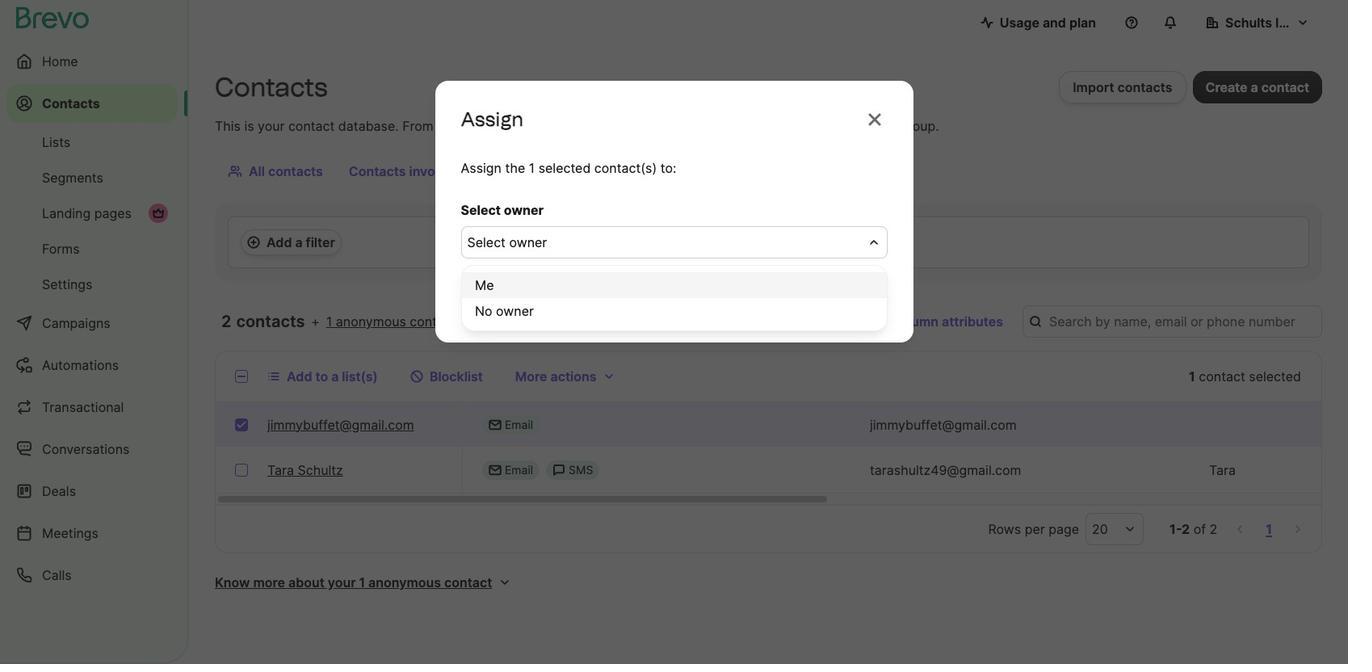 Task type: describe. For each thing, give the bounding box(es) containing it.
select inside popup button
[[468, 234, 506, 251]]

assign inside assign button
[[832, 293, 875, 309]]

segments link
[[6, 162, 178, 194]]

no
[[475, 303, 493, 319]]

database.
[[339, 118, 399, 134]]

a inside create a contact button
[[1251, 79, 1259, 95]]

import
[[1073, 79, 1115, 95]]

1 horizontal spatial 2
[[1182, 521, 1191, 537]]

schults inc button
[[1194, 6, 1323, 39]]

and inside button
[[1043, 15, 1067, 31]]

you
[[472, 118, 494, 134]]

meetings
[[42, 525, 99, 541]]

actions
[[551, 369, 597, 385]]

list(s)
[[342, 369, 378, 385]]

tara schultz link
[[268, 461, 343, 480]]

:
[[673, 160, 677, 176]]

1 contact selected
[[1190, 369, 1302, 385]]

all
[[249, 163, 265, 179]]

this
[[215, 118, 241, 134]]

from
[[403, 118, 434, 134]]

not
[[748, 293, 770, 309]]

left___c25ys image
[[489, 464, 502, 477]]

2 jimmybuffet@gmail.com from the left
[[870, 417, 1017, 433]]

usage
[[1000, 15, 1040, 31]]

not now
[[748, 293, 800, 309]]

not now button
[[735, 284, 813, 317]]

assign button
[[819, 284, 888, 317]]

a inside the "add to a list(s)" 'button'
[[331, 369, 339, 385]]

me
[[475, 277, 494, 293]]

as
[[872, 118, 886, 134]]

1 right the
[[529, 160, 535, 176]]

20
[[1093, 521, 1109, 537]]

left___c25ys image for email
[[489, 418, 502, 431]]

edit
[[866, 314, 890, 330]]

2 contacts + 1 anonymous contact
[[221, 312, 456, 331]]

edit column attributes button
[[833, 305, 1017, 338]]

transactional link
[[6, 388, 178, 427]]

0 vertical spatial select owner
[[461, 202, 544, 218]]

contacts for import
[[1118, 79, 1173, 95]]

campaigns
[[42, 315, 110, 331]]

more actions
[[516, 369, 597, 385]]

individually
[[784, 118, 852, 134]]

left___c25ys image for sms
[[553, 464, 566, 477]]

is
[[244, 118, 254, 134]]

home link
[[6, 42, 178, 81]]

contacts involved in conversations button
[[336, 155, 600, 187]]

home
[[42, 53, 78, 70]]

calls link
[[6, 556, 178, 595]]

1 anonymous contact link
[[326, 312, 456, 331]]

organize
[[558, 118, 610, 134]]

view,
[[523, 118, 554, 134]]

email for tara schultz
[[505, 463, 533, 477]]

can
[[498, 118, 520, 134]]

no owner
[[475, 303, 534, 319]]

add for add a filter
[[267, 234, 292, 251]]

column
[[893, 314, 939, 330]]

1 inside button
[[1267, 521, 1273, 537]]

schultz
[[298, 462, 343, 478]]

more
[[516, 369, 548, 385]]

sms
[[569, 463, 594, 477]]

involved
[[409, 163, 462, 179]]

1 horizontal spatial selected
[[1250, 369, 1302, 385]]

automations link
[[6, 346, 178, 385]]

0 vertical spatial select
[[461, 202, 501, 218]]

attributes
[[942, 314, 1004, 330]]

filter
[[306, 234, 335, 251]]

left___rvooi image
[[152, 207, 165, 220]]

in
[[465, 163, 476, 179]]

contacts inside "link"
[[42, 95, 100, 112]]

forms
[[42, 241, 80, 257]]

0 vertical spatial assign
[[461, 107, 524, 131]]

contact inside button
[[1262, 79, 1310, 95]]

1-2 of 2
[[1170, 521, 1218, 537]]

or
[[856, 118, 868, 134]]

page
[[1049, 521, 1080, 537]]

all contacts
[[249, 163, 323, 179]]

a inside add a filter button
[[295, 234, 303, 251]]

import contacts button
[[1060, 71, 1187, 103]]

know
[[215, 575, 250, 591]]

about
[[288, 575, 325, 591]]

tarashultz49@gmail.com
[[870, 462, 1022, 478]]

pages
[[94, 205, 132, 221]]

to inside 'button'
[[316, 369, 328, 385]]

rows
[[989, 521, 1022, 537]]

blocklist
[[430, 369, 483, 385]]

conversations
[[479, 163, 568, 179]]



Task type: vqa. For each thing, say whether or not it's contained in the screenshot.
'company' in the create company button
no



Task type: locate. For each thing, give the bounding box(es) containing it.
contacts up 'is'
[[215, 72, 328, 103]]

add a filter button
[[241, 230, 342, 255]]

0 horizontal spatial and
[[614, 118, 637, 134]]

plan
[[1070, 15, 1097, 31]]

this is your contact database. from here, you can view, organize and manage your contacts, individually or as a group.
[[215, 118, 940, 134]]

select owner
[[461, 202, 544, 218], [468, 234, 547, 251]]

1 email from the top
[[505, 417, 533, 431]]

2 horizontal spatial your
[[693, 118, 720, 134]]

1
[[529, 160, 535, 176], [326, 314, 332, 330], [1190, 369, 1196, 385], [1267, 521, 1273, 537], [359, 575, 365, 591]]

contacts link
[[6, 84, 178, 123]]

contacts inside button
[[1118, 79, 1173, 95]]

inc
[[1276, 15, 1295, 31]]

1 vertical spatial select
[[468, 234, 506, 251]]

more
[[253, 575, 285, 591]]

1 right the 'of'
[[1267, 521, 1273, 537]]

know more about your 1 anonymous contact link
[[215, 573, 512, 592]]

1 vertical spatial and
[[614, 118, 637, 134]]

list box
[[461, 265, 888, 331]]

assign the 1 selected contact(s) to :
[[461, 160, 677, 176]]

conversations link
[[6, 430, 178, 469]]

blocklist button
[[398, 360, 496, 393]]

1-
[[1170, 521, 1182, 537]]

add inside 'button'
[[287, 369, 312, 385]]

owner inside popup button
[[509, 234, 547, 251]]

import contacts
[[1073, 79, 1173, 95]]

1 horizontal spatial jimmybuffet@gmail.com
[[870, 417, 1017, 433]]

contact inside "2 contacts + 1 anonymous contact"
[[410, 314, 456, 330]]

1 right 'about'
[[359, 575, 365, 591]]

0 horizontal spatial 2
[[221, 312, 232, 331]]

owner
[[504, 202, 544, 218], [509, 234, 547, 251], [496, 303, 534, 319]]

select down in
[[461, 202, 501, 218]]

a right as
[[890, 118, 897, 134]]

2 horizontal spatial contacts
[[349, 163, 406, 179]]

0 horizontal spatial selected
[[539, 160, 591, 176]]

contacts up lists
[[42, 95, 100, 112]]

1 horizontal spatial and
[[1043, 15, 1067, 31]]

email for jimmybuffet@gmail.com
[[505, 417, 533, 431]]

landing pages
[[42, 205, 132, 221]]

1 vertical spatial selected
[[1250, 369, 1302, 385]]

0 horizontal spatial your
[[258, 118, 285, 134]]

jimmybuffet@gmail.com
[[268, 417, 414, 433], [870, 417, 1017, 433]]

1 inside "2 contacts + 1 anonymous contact"
[[326, 314, 332, 330]]

1 horizontal spatial contacts
[[215, 72, 328, 103]]

tara for tara schultz
[[268, 462, 294, 478]]

email right left___c25ys image
[[505, 463, 533, 477]]

select
[[461, 202, 501, 218], [468, 234, 506, 251]]

jimmybuffet@gmail.com down the add to a list(s)
[[268, 417, 414, 433]]

all contacts button
[[215, 155, 336, 187]]

contacts for 2
[[236, 312, 305, 331]]

2 horizontal spatial 2
[[1210, 521, 1218, 537]]

add left filter
[[267, 234, 292, 251]]

add to a list(s) button
[[255, 360, 391, 393]]

Search by name, email or phone number search field
[[1023, 305, 1323, 338]]

more actions button
[[503, 360, 629, 393]]

contacts,
[[724, 118, 780, 134]]

2 vertical spatial owner
[[496, 303, 534, 319]]

1 horizontal spatial your
[[328, 575, 356, 591]]

jimmybuffet@gmail.com up tarashultz49@gmail.com
[[870, 417, 1017, 433]]

add down + on the top
[[287, 369, 312, 385]]

1 vertical spatial contacts
[[268, 163, 323, 179]]

select owner inside popup button
[[468, 234, 547, 251]]

your right 'about'
[[328, 575, 356, 591]]

add a filter
[[267, 234, 335, 251]]

lists link
[[6, 126, 178, 158]]

per
[[1025, 521, 1046, 537]]

owner inside list box
[[496, 303, 534, 319]]

1 vertical spatial left___c25ys image
[[553, 464, 566, 477]]

tara
[[268, 462, 294, 478], [1210, 462, 1237, 478]]

deals link
[[6, 472, 178, 511]]

0 horizontal spatial left___c25ys image
[[489, 418, 502, 431]]

1 vertical spatial select owner
[[468, 234, 547, 251]]

deals
[[42, 483, 76, 499]]

your right manage
[[693, 118, 720, 134]]

the
[[505, 160, 526, 176]]

1 vertical spatial owner
[[509, 234, 547, 251]]

left___c25ys image left sms
[[553, 464, 566, 477]]

tara inside "link"
[[268, 462, 294, 478]]

tara up the 1-2 of 2
[[1210, 462, 1237, 478]]

know more about your 1 anonymous contact
[[215, 575, 492, 591]]

create
[[1206, 79, 1248, 95]]

add inside button
[[267, 234, 292, 251]]

2 vertical spatial assign
[[832, 293, 875, 309]]

calls
[[42, 567, 72, 584]]

usage and plan button
[[968, 6, 1110, 39]]

2 vertical spatial contacts
[[236, 312, 305, 331]]

create a contact button
[[1193, 71, 1323, 103]]

1 right + on the top
[[326, 314, 332, 330]]

anonymous inside "2 contacts + 1 anonymous contact"
[[336, 314, 406, 330]]

1 jimmybuffet@gmail.com from the left
[[268, 417, 414, 433]]

2 tara from the left
[[1210, 462, 1237, 478]]

your
[[258, 118, 285, 134], [693, 118, 720, 134], [328, 575, 356, 591]]

to right contact(s)
[[661, 160, 673, 176]]

contacts left + on the top
[[236, 312, 305, 331]]

1 horizontal spatial to
[[661, 160, 673, 176]]

1 vertical spatial to
[[316, 369, 328, 385]]

to left list(s)
[[316, 369, 328, 385]]

and left manage
[[614, 118, 637, 134]]

0 vertical spatial left___c25ys image
[[489, 418, 502, 431]]

contacts down database.
[[349, 163, 406, 179]]

20 button
[[1086, 513, 1144, 546]]

email down more
[[505, 417, 533, 431]]

assign up edit
[[832, 293, 875, 309]]

transactional
[[42, 399, 124, 415]]

and left plan
[[1043, 15, 1067, 31]]

contacts right all
[[268, 163, 323, 179]]

assign
[[461, 107, 524, 131], [461, 160, 502, 176], [832, 293, 875, 309]]

1 tara from the left
[[268, 462, 294, 478]]

0 horizontal spatial jimmybuffet@gmail.com
[[268, 417, 414, 433]]

schults inc
[[1226, 15, 1295, 31]]

manage
[[641, 118, 689, 134]]

forms link
[[6, 233, 178, 265]]

group.
[[901, 118, 940, 134]]

tara left schultz
[[268, 462, 294, 478]]

your right 'is'
[[258, 118, 285, 134]]

assign left the
[[461, 160, 502, 176]]

0 vertical spatial add
[[267, 234, 292, 251]]

0 vertical spatial owner
[[504, 202, 544, 218]]

1 horizontal spatial left___c25ys image
[[553, 464, 566, 477]]

anonymous inside know more about your 1 anonymous contact link
[[369, 575, 441, 591]]

tara for tara
[[1210, 462, 1237, 478]]

campaigns link
[[6, 304, 178, 343]]

contacts inside button
[[349, 163, 406, 179]]

a left list(s)
[[331, 369, 339, 385]]

select owner up me
[[468, 234, 547, 251]]

tara schultz
[[268, 462, 343, 478]]

segments
[[42, 170, 103, 186]]

list box containing me
[[461, 265, 888, 331]]

0 vertical spatial selected
[[539, 160, 591, 176]]

0 horizontal spatial contacts
[[42, 95, 100, 112]]

lists
[[42, 134, 70, 150]]

contacts for all
[[268, 163, 323, 179]]

of
[[1194, 521, 1207, 537]]

a left filter
[[295, 234, 303, 251]]

contacts involved in conversations
[[349, 163, 568, 179]]

add to a list(s)
[[287, 369, 378, 385]]

1 vertical spatial email
[[505, 463, 533, 477]]

1 button
[[1263, 518, 1276, 541]]

0 vertical spatial to
[[661, 160, 673, 176]]

landing pages link
[[6, 197, 178, 230]]

to
[[661, 160, 673, 176], [316, 369, 328, 385]]

1 vertical spatial add
[[287, 369, 312, 385]]

conversations
[[42, 441, 130, 457]]

left___c25ys image
[[489, 418, 502, 431], [553, 464, 566, 477]]

2 email from the top
[[505, 463, 533, 477]]

settings link
[[6, 268, 178, 301]]

create a contact
[[1206, 79, 1310, 95]]

0 vertical spatial email
[[505, 417, 533, 431]]

contact(s)
[[595, 160, 657, 176]]

a right create
[[1251, 79, 1259, 95]]

contacts inside 'button'
[[268, 163, 323, 179]]

0 horizontal spatial to
[[316, 369, 328, 385]]

now
[[773, 293, 800, 309]]

edit column attributes
[[866, 314, 1004, 330]]

add
[[267, 234, 292, 251], [287, 369, 312, 385]]

1 down the search by name, email or phone number search box
[[1190, 369, 1196, 385]]

left___c25ys image up left___c25ys image
[[489, 418, 502, 431]]

usage and plan
[[1000, 15, 1097, 31]]

0 vertical spatial anonymous
[[336, 314, 406, 330]]

landing
[[42, 205, 91, 221]]

assign up the
[[461, 107, 524, 131]]

1 vertical spatial assign
[[461, 160, 502, 176]]

add for add to a list(s)
[[287, 369, 312, 385]]

contacts
[[215, 72, 328, 103], [42, 95, 100, 112], [349, 163, 406, 179]]

0 vertical spatial and
[[1043, 15, 1067, 31]]

select owner down the
[[461, 202, 544, 218]]

select up me
[[468, 234, 506, 251]]

0 horizontal spatial tara
[[268, 462, 294, 478]]

1 horizontal spatial tara
[[1210, 462, 1237, 478]]

selected
[[539, 160, 591, 176], [1250, 369, 1302, 385]]

automations
[[42, 357, 119, 373]]

0 vertical spatial contacts
[[1118, 79, 1173, 95]]

contacts right import
[[1118, 79, 1173, 95]]

1 vertical spatial anonymous
[[369, 575, 441, 591]]



